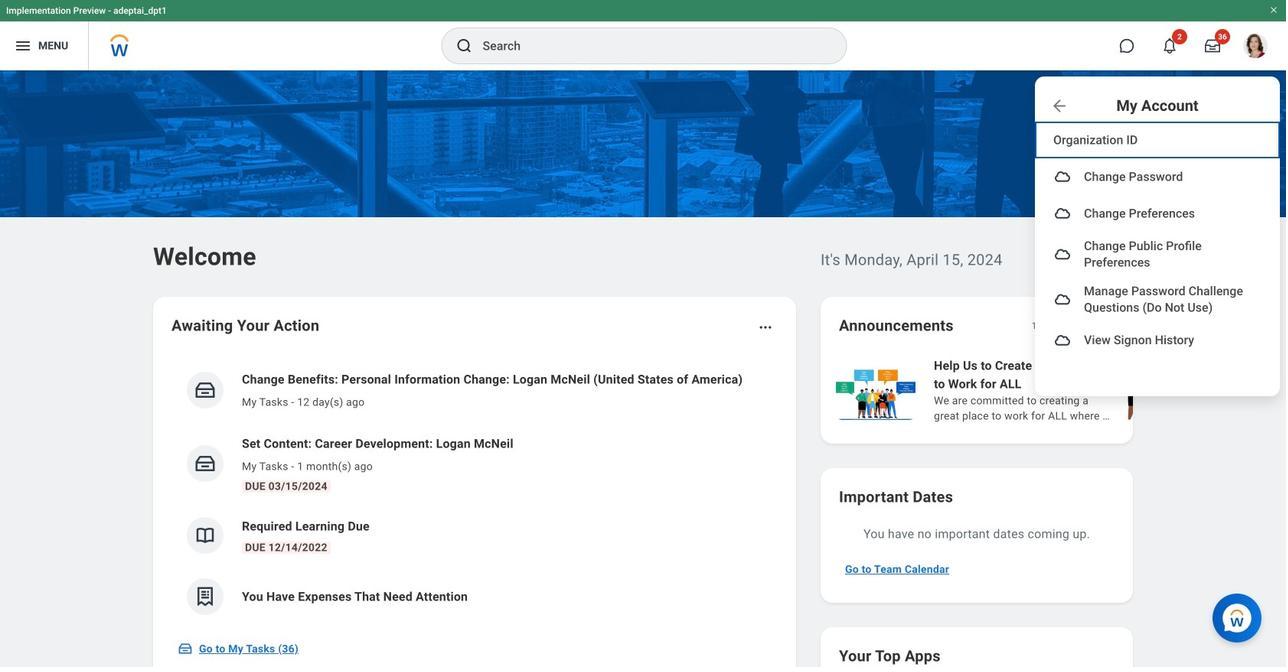Task type: describe. For each thing, give the bounding box(es) containing it.
book open image
[[194, 525, 217, 548]]

1 horizontal spatial list
[[833, 355, 1287, 426]]

0 horizontal spatial list
[[172, 358, 778, 628]]

Search Workday  search field
[[483, 29, 815, 63]]

logan mcneil image
[[1244, 34, 1268, 58]]

notifications large image
[[1163, 38, 1178, 54]]

dashboard expenses image
[[194, 586, 217, 609]]

2 vertical spatial inbox image
[[178, 642, 193, 657]]

5 menu item from the top
[[1036, 322, 1281, 359]]

3 avatar image from the top
[[1054, 245, 1072, 264]]



Task type: vqa. For each thing, say whether or not it's contained in the screenshot.
4th menu item from the bottom
yes



Task type: locate. For each thing, give the bounding box(es) containing it.
back image
[[1051, 97, 1069, 115]]

avatar image
[[1054, 168, 1072, 186], [1054, 205, 1072, 223], [1054, 245, 1072, 264], [1054, 291, 1072, 309], [1054, 331, 1072, 350]]

menu
[[1036, 117, 1281, 364]]

2 menu item from the top
[[1036, 195, 1281, 232]]

related actions image
[[758, 320, 774, 335]]

1 vertical spatial inbox image
[[194, 453, 217, 476]]

chevron left small image
[[1068, 319, 1083, 334]]

justify image
[[14, 37, 32, 55]]

0 vertical spatial inbox image
[[194, 379, 217, 402]]

3 menu item from the top
[[1036, 232, 1281, 277]]

close environment banner image
[[1270, 5, 1279, 15]]

status
[[1032, 320, 1057, 332]]

menu item
[[1036, 159, 1281, 195], [1036, 195, 1281, 232], [1036, 232, 1281, 277], [1036, 277, 1281, 322], [1036, 322, 1281, 359]]

5 avatar image from the top
[[1054, 331, 1072, 350]]

search image
[[455, 37, 474, 55]]

4 avatar image from the top
[[1054, 291, 1072, 309]]

list
[[833, 355, 1287, 426], [172, 358, 778, 628]]

1 menu item from the top
[[1036, 159, 1281, 195]]

2 avatar image from the top
[[1054, 205, 1072, 223]]

inbox large image
[[1206, 38, 1221, 54]]

chevron right small image
[[1095, 319, 1111, 334]]

main content
[[0, 70, 1287, 668]]

banner
[[0, 0, 1287, 397]]

1 avatar image from the top
[[1054, 168, 1072, 186]]

inbox image
[[194, 379, 217, 402], [194, 453, 217, 476], [178, 642, 193, 657]]

4 menu item from the top
[[1036, 277, 1281, 322]]



